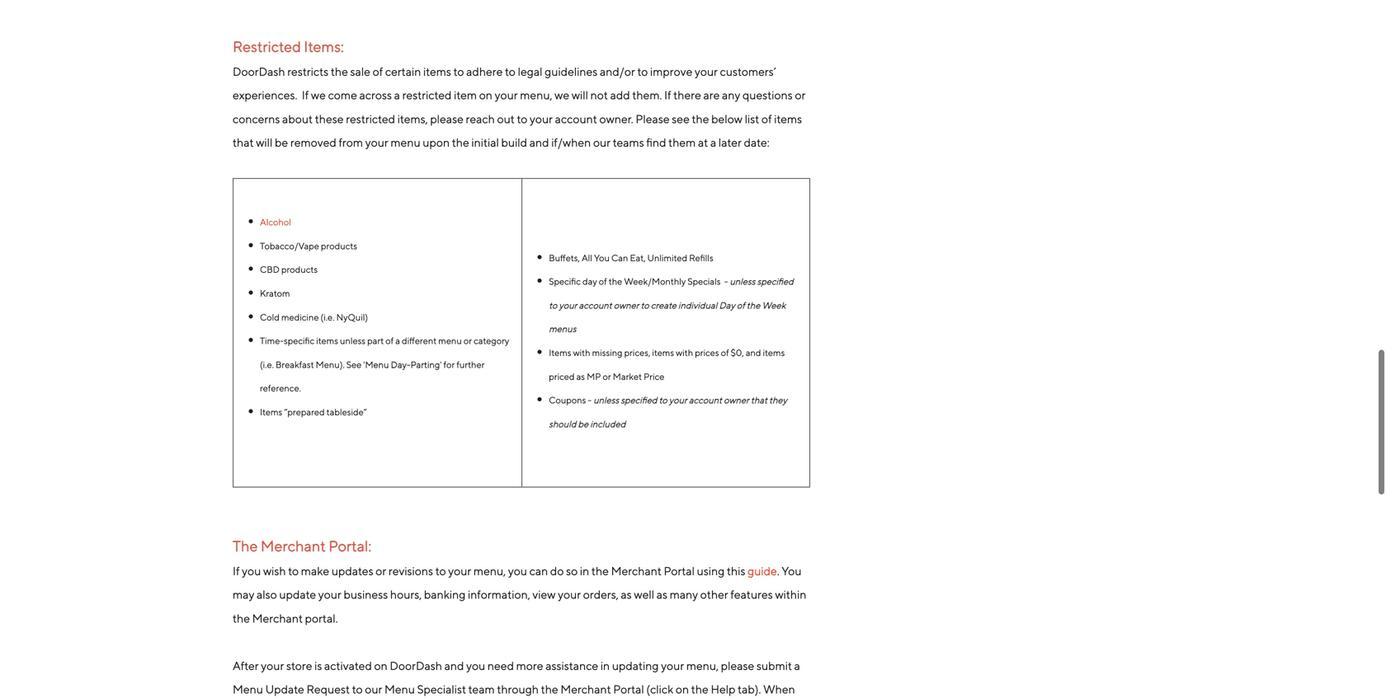 Task type: locate. For each thing, give the bounding box(es) containing it.
below
[[711, 112, 743, 126]]

your up the out
[[495, 88, 518, 102]]

for
[[443, 360, 455, 370]]

team
[[468, 683, 495, 697]]

or right questions at the right top of page
[[795, 88, 806, 102]]

1 ' from the left
[[363, 360, 365, 370]]

unless right -
[[593, 395, 619, 406]]

0 vertical spatial menu,
[[520, 88, 552, 102]]

1 horizontal spatial specified
[[757, 276, 794, 287]]

unless inside unless specified to your account owner that they should be included
[[593, 395, 619, 406]]

merchant down 'also'
[[252, 612, 303, 626]]

be right should
[[578, 419, 588, 430]]

and inside after your store is activated on doordash and you need more assistance in updating your menu, please submit a menu update request to our menu specialist team through the merchant portal (click on the help tab). whe
[[444, 660, 464, 673]]

a right submit
[[794, 660, 800, 673]]

well
[[634, 588, 654, 602]]

medicine
[[281, 312, 319, 323]]

on right activated
[[374, 660, 388, 673]]

'
[[363, 360, 365, 370], [440, 360, 442, 370]]

tobacco/vape products
[[260, 241, 357, 252]]

a inside time-specific items unless part of a different menu or category (i.e. breakfast menu). see '
[[395, 336, 400, 347]]

restricted items:
[[233, 38, 347, 55]]

0 vertical spatial our
[[593, 136, 611, 150]]

1 horizontal spatial doordash
[[390, 660, 442, 673]]

your down the so
[[558, 588, 581, 602]]

be inside doordash restricts the sale of certain items to adhere to legal guidelines and/or to improve your customers' experiences.  if we come across a restricted item on your menu, we will not add them. if there are any questions or concerns about these restricted items, please reach out to your account owner. please see the below list of items that will be removed from your menu upon the initial build and if/when our teams find them at a later date:
[[275, 136, 288, 150]]

items for items with missing prices, items with prices of $0, and items priced as mp or market price
[[549, 348, 571, 358]]

hours,
[[390, 588, 422, 602]]

items inside items with missing prices, items with prices of $0, and items priced as mp or market price
[[549, 348, 571, 358]]

1 horizontal spatial '
[[440, 360, 442, 370]]

2 horizontal spatial menu,
[[686, 660, 719, 673]]

0 vertical spatial owner
[[614, 300, 639, 311]]

certain
[[385, 65, 421, 78]]

owner
[[614, 300, 639, 311], [724, 395, 749, 406]]

' inside time-specific items unless part of a different menu or category (i.e. breakfast menu). see '
[[363, 360, 365, 370]]

to up menus
[[549, 300, 557, 311]]

cold
[[260, 312, 280, 323]]

a inside after your store is activated on doordash and you need more assistance in updating your menu, please submit a menu update request to our menu specialist team through the merchant portal (click on the help tab). whe
[[794, 660, 800, 673]]

coupons
[[549, 395, 586, 406]]

0 vertical spatial items
[[549, 348, 571, 358]]

items
[[549, 348, 571, 358], [260, 407, 282, 418]]

to
[[453, 65, 464, 78], [505, 65, 516, 78], [637, 65, 648, 78], [517, 112, 527, 126], [549, 300, 557, 311], [641, 300, 649, 311], [659, 395, 667, 406], [288, 565, 299, 578], [435, 565, 446, 578], [352, 683, 363, 697]]

1 with from the left
[[573, 348, 590, 358]]

we left come
[[311, 88, 326, 102]]

build
[[501, 136, 527, 150]]

2 we from the left
[[555, 88, 569, 102]]

. you may also update your business hours, banking information, view your orders, as well as many other features within the merchant portal.
[[233, 565, 806, 626]]

owner inside unless specified to your account owner that they should be included
[[724, 395, 749, 406]]

or left category on the top left of the page
[[464, 336, 472, 347]]

0 horizontal spatial if
[[233, 565, 240, 578]]

specific day of the week/monthly specials  -
[[549, 276, 730, 287]]

about
[[282, 112, 313, 126]]

unless for specific day of the week/monthly specials  -
[[730, 276, 755, 287]]

0 horizontal spatial as
[[576, 371, 585, 382]]

market
[[613, 371, 642, 382]]

0 horizontal spatial portal
[[613, 683, 644, 697]]

alcohol
[[260, 217, 291, 228]]

items up priced
[[549, 348, 571, 358]]

2 horizontal spatial unless
[[730, 276, 755, 287]]

0 horizontal spatial doordash
[[233, 65, 285, 78]]

1 horizontal spatial (i.e.
[[321, 312, 335, 323]]

your
[[695, 65, 718, 78], [495, 88, 518, 102], [365, 136, 388, 150], [559, 300, 577, 311], [669, 395, 687, 406], [448, 565, 471, 578], [318, 588, 341, 602], [558, 588, 581, 602], [261, 660, 284, 673], [661, 660, 684, 673]]

your inside unless specified to your account owner that they should be included
[[669, 395, 687, 406]]

price
[[644, 371, 664, 382]]

1 horizontal spatial will
[[572, 88, 588, 102]]

0 horizontal spatial on
[[374, 660, 388, 673]]

customers'
[[720, 65, 776, 78]]

2 vertical spatial on
[[676, 683, 689, 697]]

1 horizontal spatial items
[[549, 348, 571, 358]]

they
[[769, 395, 787, 406]]

items:
[[304, 38, 344, 55]]

restricted
[[233, 38, 301, 55]]

1 vertical spatial owner
[[724, 395, 749, 406]]

them
[[668, 136, 696, 150]]

(click
[[646, 683, 673, 697]]

1 horizontal spatial menu,
[[520, 88, 552, 102]]

(i.e. left nyquil)
[[321, 312, 335, 323]]

1 horizontal spatial please
[[721, 660, 754, 673]]

account for that
[[689, 395, 722, 406]]

1 vertical spatial portal
[[613, 683, 644, 697]]

1 vertical spatial menu
[[438, 336, 462, 347]]

2 vertical spatial unless
[[593, 395, 619, 406]]

to left legal
[[505, 65, 516, 78]]

if inside doordash restricts the sale of certain items to adhere to legal guidelines and/or to improve your customers' experiences.  if we come across a restricted item on your menu, we will not add them. if there are any questions or concerns about these restricted items, please reach out to your account owner. please see the below list of items that will be removed from your menu upon the initial build and if/when our teams find them at a later date:
[[664, 88, 671, 102]]

guide
[[748, 565, 777, 578]]

1 vertical spatial menu,
[[473, 565, 506, 578]]

0 horizontal spatial '
[[363, 360, 365, 370]]

update
[[279, 588, 316, 602]]

account inside unless specified to your account owner that they should be included
[[689, 395, 722, 406]]

1 vertical spatial restricted
[[346, 112, 395, 126]]

unless inside unless specified to your account owner to create individual day of the week menus
[[730, 276, 755, 287]]

the left sale
[[331, 65, 348, 78]]

if left there
[[664, 88, 671, 102]]

all
[[582, 253, 592, 263]]

2 vertical spatial menu,
[[686, 660, 719, 673]]

items up menu).
[[316, 336, 338, 347]]

0 vertical spatial that
[[233, 136, 254, 150]]

0 horizontal spatial items
[[260, 407, 282, 418]]

our inside after your store is activated on doordash and you need more assistance in updating your menu, please submit a menu update request to our menu specialist team through the merchant portal (click on the help tab). whe
[[365, 683, 382, 697]]

merchant down assistance
[[560, 683, 611, 697]]

will left not
[[572, 88, 588, 102]]

and right $0,
[[746, 348, 761, 358]]

your down specific
[[559, 300, 577, 311]]

0 vertical spatial (i.e.
[[321, 312, 335, 323]]

0 vertical spatial be
[[275, 136, 288, 150]]

menu
[[391, 136, 420, 150], [438, 336, 462, 347]]

owner.
[[599, 112, 633, 126]]

updates
[[332, 565, 373, 578]]

0 horizontal spatial will
[[256, 136, 273, 150]]

0 horizontal spatial and
[[444, 660, 464, 673]]

your down items with missing prices, items with prices of $0, and items priced as mp or market price
[[669, 395, 687, 406]]

1 horizontal spatial unless
[[593, 395, 619, 406]]

unless specified to your account owner to create individual day of the week menus
[[549, 276, 794, 335]]

to up item
[[453, 65, 464, 78]]

0 horizontal spatial menu,
[[473, 565, 506, 578]]

portal:
[[329, 537, 371, 555]]

sale
[[350, 65, 370, 78]]

the
[[233, 537, 258, 555]]

1 horizontal spatial and
[[529, 136, 549, 150]]

1 vertical spatial products
[[281, 265, 318, 275]]

2 horizontal spatial on
[[676, 683, 689, 697]]

0 vertical spatial will
[[572, 88, 588, 102]]

account down day
[[579, 300, 612, 311]]

account down prices
[[689, 395, 722, 406]]

0 horizontal spatial menu
[[391, 136, 420, 150]]

on inside doordash restricts the sale of certain items to adhere to legal guidelines and/or to improve your customers' experiences.  if we come across a restricted item on your menu, we will not add them. if there are any questions or concerns about these restricted items, please reach out to your account owner. please see the below list of items that will be removed from your menu upon the initial build and if/when our teams find them at a later date:
[[479, 88, 493, 102]]

restricted down "across"
[[346, 112, 395, 126]]

be down about at top left
[[275, 136, 288, 150]]

account inside unless specified to your account owner to create individual day of the week menus
[[579, 300, 612, 311]]

come
[[328, 88, 357, 102]]

' left for
[[440, 360, 442, 370]]

activated
[[324, 660, 372, 673]]

eat,
[[630, 253, 646, 263]]

0 horizontal spatial that
[[233, 136, 254, 150]]

2 horizontal spatial and
[[746, 348, 761, 358]]

0 vertical spatial account
[[579, 300, 612, 311]]

specified
[[757, 276, 794, 287], [621, 395, 657, 406]]

0 vertical spatial menu
[[391, 136, 420, 150]]

0 horizontal spatial specified
[[621, 395, 657, 406]]

0 horizontal spatial our
[[365, 683, 382, 697]]

of
[[373, 65, 383, 78], [762, 112, 772, 126], [599, 276, 607, 287], [737, 300, 745, 311], [385, 336, 394, 347], [721, 348, 729, 358]]

merchant
[[261, 537, 326, 555], [611, 565, 662, 578], [252, 612, 303, 626], [560, 683, 611, 697]]

0 horizontal spatial products
[[281, 265, 318, 275]]

parting
[[411, 360, 440, 370]]

1 vertical spatial if
[[233, 565, 240, 578]]

portal up many
[[664, 565, 695, 578]]

we up your account
[[555, 88, 569, 102]]

individual
[[678, 300, 717, 311]]

1 vertical spatial items
[[260, 407, 282, 418]]

our left teams
[[593, 136, 611, 150]]

menu, up the help
[[686, 660, 719, 673]]

0 horizontal spatial be
[[275, 136, 288, 150]]

day
[[582, 276, 597, 287]]

will down concerns
[[256, 136, 273, 150]]

0 vertical spatial and
[[529, 136, 549, 150]]

you right all
[[594, 253, 610, 263]]

0 horizontal spatial unless
[[340, 336, 366, 347]]

2 horizontal spatial as
[[657, 588, 667, 602]]

with
[[573, 348, 590, 358], [676, 348, 693, 358]]

0 horizontal spatial (i.e.
[[260, 360, 274, 370]]

a right "across"
[[394, 88, 400, 102]]

' right see
[[363, 360, 365, 370]]

as left well
[[621, 588, 632, 602]]

owner left they
[[724, 395, 749, 406]]

0 horizontal spatial you
[[242, 565, 261, 578]]

1 horizontal spatial our
[[593, 136, 611, 150]]

be
[[275, 136, 288, 150], [578, 419, 588, 430]]

buffets, all you can eat, unlimited refills
[[549, 253, 713, 263]]

with left missing
[[573, 348, 590, 358]]

specified up week
[[757, 276, 794, 287]]

and inside items with missing prices, items with prices of $0, and items priced as mp or market price
[[746, 348, 761, 358]]

menu down the "items,"
[[391, 136, 420, 150]]

further
[[457, 360, 485, 370]]

please
[[636, 112, 670, 126]]

specified inside unless specified to your account owner to create individual day of the week menus
[[757, 276, 794, 287]]

0 vertical spatial you
[[594, 253, 610, 263]]

menu
[[365, 360, 389, 370], [233, 683, 263, 697], [384, 683, 415, 697]]

0 vertical spatial unless
[[730, 276, 755, 287]]

0 vertical spatial in
[[580, 565, 589, 578]]

1 horizontal spatial account
[[689, 395, 722, 406]]

2 ' from the left
[[440, 360, 442, 370]]

1 vertical spatial doordash
[[390, 660, 442, 673]]

a
[[394, 88, 400, 102], [710, 136, 716, 150], [395, 336, 400, 347], [794, 660, 800, 673]]

products down the tobacco/vape products
[[281, 265, 318, 275]]

0 vertical spatial on
[[479, 88, 493, 102]]

menu, up information,
[[473, 565, 506, 578]]

1 horizontal spatial we
[[555, 88, 569, 102]]

0 vertical spatial please
[[430, 112, 464, 126]]

to down price
[[659, 395, 667, 406]]

unless inside time-specific items unless part of a different menu or category (i.e. breakfast menu). see '
[[340, 336, 366, 347]]

in right the so
[[580, 565, 589, 578]]

to up them.
[[637, 65, 648, 78]]

the down may
[[233, 612, 250, 626]]

can
[[611, 253, 628, 263]]

week/monthly
[[624, 276, 686, 287]]

as
[[576, 371, 585, 382], [621, 588, 632, 602], [657, 588, 667, 602]]

0 horizontal spatial owner
[[614, 300, 639, 311]]

2 with from the left
[[676, 348, 693, 358]]

owner down the specific day of the week/monthly specials  -
[[614, 300, 639, 311]]

menu up for
[[438, 336, 462, 347]]

1 horizontal spatial owner
[[724, 395, 749, 406]]

to right the out
[[517, 112, 527, 126]]

orders,
[[583, 588, 619, 602]]

menu, down legal
[[520, 88, 552, 102]]

1 vertical spatial please
[[721, 660, 754, 673]]

products for cbd products
[[281, 265, 318, 275]]

0 horizontal spatial with
[[573, 348, 590, 358]]

you inside after your store is activated on doordash and you need more assistance in updating your menu, please submit a menu update request to our menu specialist team through the merchant portal (click on the help tab). whe
[[466, 660, 485, 673]]

doordash up specialist
[[390, 660, 442, 673]]

please up tab). at the bottom right of page
[[721, 660, 754, 673]]

can
[[529, 565, 548, 578]]

1 vertical spatial be
[[578, 419, 588, 430]]

0 horizontal spatial please
[[430, 112, 464, 126]]

you left can
[[508, 565, 527, 578]]

be inside unless specified to your account owner that they should be included
[[578, 419, 588, 430]]

specified for of
[[757, 276, 794, 287]]

unless up day
[[730, 276, 755, 287]]

a left different
[[395, 336, 400, 347]]

1 vertical spatial specified
[[621, 395, 657, 406]]

owner inside unless specified to your account owner to create individual day of the week menus
[[614, 300, 639, 311]]

1 horizontal spatial you
[[466, 660, 485, 673]]

priced
[[549, 371, 575, 382]]

other
[[700, 588, 728, 602]]

banking
[[424, 588, 466, 602]]

doordash up the experiences.
[[233, 65, 285, 78]]

0 horizontal spatial account
[[579, 300, 612, 311]]

1 vertical spatial you
[[782, 565, 802, 578]]

1 horizontal spatial in
[[600, 660, 610, 673]]

to down activated
[[352, 683, 363, 697]]

the left week
[[747, 300, 760, 311]]

the down the can
[[609, 276, 622, 287]]

as right well
[[657, 588, 667, 602]]

please up upon at the top left
[[430, 112, 464, 126]]

2 vertical spatial and
[[444, 660, 464, 673]]

you left wish on the left of the page
[[242, 565, 261, 578]]

specified inside unless specified to your account owner that they should be included
[[621, 395, 657, 406]]

items right certain
[[423, 65, 451, 78]]

from
[[339, 136, 363, 150]]

1 horizontal spatial menu
[[438, 336, 462, 347]]

you right .
[[782, 565, 802, 578]]

to inside after your store is activated on doordash and you need more assistance in updating your menu, please submit a menu update request to our menu specialist team through the merchant portal (click on the help tab). whe
[[352, 683, 363, 697]]

the up the orders,
[[591, 565, 609, 578]]

the down more at left bottom
[[541, 683, 558, 697]]

with left prices
[[676, 348, 693, 358]]

if/when
[[551, 136, 591, 150]]

the inside unless specified to your account owner to create individual day of the week menus
[[747, 300, 760, 311]]

1 vertical spatial in
[[600, 660, 610, 673]]

that left they
[[751, 395, 767, 406]]

our down activated
[[365, 683, 382, 697]]

cold medicine (i.e. nyquil)
[[260, 312, 370, 323]]

0 vertical spatial restricted
[[402, 88, 452, 102]]

specials
[[688, 276, 721, 287]]

1 vertical spatial and
[[746, 348, 761, 358]]

improve
[[650, 65, 692, 78]]

that down concerns
[[233, 136, 254, 150]]

items down the "reference."
[[260, 407, 282, 418]]

0 vertical spatial if
[[664, 88, 671, 102]]

or inside doordash restricts the sale of certain items to adhere to legal guidelines and/or to improve your customers' experiences.  if we come across a restricted item on your menu, we will not add them. if there are any questions or concerns about these restricted items, please reach out to your account owner. please see the below list of items that will be removed from your menu upon the initial build and if/when our teams find them at a later date:
[[795, 88, 806, 102]]

0 horizontal spatial we
[[311, 88, 326, 102]]

to right wish on the left of the page
[[288, 565, 299, 578]]

0 horizontal spatial in
[[580, 565, 589, 578]]

1 we from the left
[[311, 88, 326, 102]]

1 horizontal spatial if
[[664, 88, 671, 102]]

1 vertical spatial unless
[[340, 336, 366, 347]]

items for items "prepared tableside"
[[260, 407, 282, 418]]

out
[[497, 112, 515, 126]]

your up portal.
[[318, 588, 341, 602]]

products right tobacco/vape
[[321, 241, 357, 252]]

1 horizontal spatial with
[[676, 348, 693, 358]]

portal down updating
[[613, 683, 644, 697]]

0 vertical spatial doordash
[[233, 65, 285, 78]]

if up may
[[233, 565, 240, 578]]

category
[[474, 336, 509, 347]]

on right item
[[479, 88, 493, 102]]

0 vertical spatial portal
[[664, 565, 695, 578]]

a right at
[[710, 136, 716, 150]]

1 horizontal spatial be
[[578, 419, 588, 430]]

1 vertical spatial our
[[365, 683, 382, 697]]

1 horizontal spatial you
[[782, 565, 802, 578]]

our inside doordash restricts the sale of certain items to adhere to legal guidelines and/or to improve your customers' experiences.  if we come across a restricted item on your menu, we will not add them. if there are any questions or concerns about these restricted items, please reach out to your account owner. please see the below list of items that will be removed from your menu upon the initial build and if/when our teams find them at a later date:
[[593, 136, 611, 150]]

the left the help
[[691, 683, 709, 697]]

items down questions at the right top of page
[[774, 112, 802, 126]]

and right build
[[529, 136, 549, 150]]

menu left specialist
[[384, 683, 415, 697]]

(i.e. down time-
[[260, 360, 274, 370]]

or inside items with missing prices, items with prices of $0, and items priced as mp or market price
[[603, 371, 611, 382]]

not
[[590, 88, 608, 102]]

1 vertical spatial account
[[689, 395, 722, 406]]

1 horizontal spatial products
[[321, 241, 357, 252]]

.
[[777, 565, 779, 578]]

in left updating
[[600, 660, 610, 673]]

or right mp
[[603, 371, 611, 382]]

1 vertical spatial (i.e.
[[260, 360, 274, 370]]

0 vertical spatial products
[[321, 241, 357, 252]]



Task type: vqa. For each thing, say whether or not it's contained in the screenshot.
rightmost the by
no



Task type: describe. For each thing, give the bounding box(es) containing it.
time-specific items unless part of a different menu or category (i.e. breakfast menu). see '
[[260, 336, 509, 370]]

prices
[[695, 348, 719, 358]]

also
[[257, 588, 277, 602]]

specific
[[549, 276, 581, 287]]

menu, inside after your store is activated on doordash and you need more assistance in updating your menu, please submit a menu update request to our menu specialist team through the merchant portal (click on the help tab). whe
[[686, 660, 719, 673]]

day-
[[391, 360, 411, 370]]

your up banking
[[448, 565, 471, 578]]

1 vertical spatial on
[[374, 660, 388, 673]]

doordash inside after your store is activated on doordash and you need more assistance in updating your menu, please submit a menu update request to our menu specialist team through the merchant portal (click on the help tab). whe
[[390, 660, 442, 673]]

please inside after your store is activated on doordash and you need more assistance in updating your menu, please submit a menu update request to our menu specialist team through the merchant portal (click on the help tab). whe
[[721, 660, 754, 673]]

included
[[590, 419, 626, 430]]

merchant inside after your store is activated on doordash and you need more assistance in updating your menu, please submit a menu update request to our menu specialist team through the merchant portal (click on the help tab). whe
[[560, 683, 611, 697]]

unless specified to your account owner that they should be included
[[549, 395, 787, 430]]

help
[[711, 683, 735, 697]]

these
[[315, 112, 344, 126]]

the right see
[[692, 112, 709, 126]]

specialist
[[417, 683, 466, 697]]

them.
[[632, 88, 662, 102]]

cbd products
[[260, 265, 318, 275]]

specific
[[284, 336, 314, 347]]

you inside . you may also update your business hours, banking information, view your orders, as well as many other features within the merchant portal.
[[782, 565, 802, 578]]

within
[[775, 588, 806, 602]]

day
[[719, 300, 735, 311]]

menu down "after" on the left bottom of the page
[[233, 683, 263, 697]]

owner for to
[[614, 300, 639, 311]]

make
[[301, 565, 329, 578]]

item
[[454, 88, 477, 102]]

later
[[719, 136, 742, 150]]

' for further reference.
[[260, 360, 485, 394]]

need
[[488, 660, 514, 673]]

0 horizontal spatial you
[[594, 253, 610, 263]]

merchant up well
[[611, 565, 662, 578]]

to up banking
[[435, 565, 446, 578]]

so
[[566, 565, 578, 578]]

as inside items with missing prices, items with prices of $0, and items priced as mp or market price
[[576, 371, 585, 382]]

more
[[516, 660, 543, 673]]

that inside unless specified to your account owner that they should be included
[[751, 395, 767, 406]]

menu inside time-specific items unless part of a different menu or category (i.e. breakfast menu). see '
[[438, 336, 462, 347]]

update
[[265, 683, 304, 697]]

merchant inside . you may also update your business hours, banking information, view your orders, as well as many other features within the merchant portal.
[[252, 612, 303, 626]]

portal inside after your store is activated on doordash and you need more assistance in updating your menu, please submit a menu update request to our menu specialist team through the merchant portal (click on the help tab). whe
[[613, 683, 644, 697]]

any
[[722, 88, 740, 102]]

upon
[[423, 136, 450, 150]]

features
[[730, 588, 773, 602]]

assistance
[[546, 660, 598, 673]]

0 horizontal spatial restricted
[[346, 112, 395, 126]]

your left store
[[261, 660, 284, 673]]

to left create
[[641, 300, 649, 311]]

is
[[314, 660, 322, 673]]

are
[[703, 88, 720, 102]]

that inside doordash restricts the sale of certain items to adhere to legal guidelines and/or to improve your customers' experiences.  if we come across a restricted item on your menu, we will not add them. if there are any questions or concerns about these restricted items, please reach out to your account owner. please see the below list of items that will be removed from your menu upon the initial build and if/when our teams find them at a later date:
[[233, 136, 254, 150]]

items right $0,
[[763, 348, 785, 358]]

may
[[233, 588, 254, 602]]

or up business
[[376, 565, 386, 578]]

guide link
[[748, 565, 777, 578]]

1 vertical spatial will
[[256, 136, 273, 150]]

of inside time-specific items unless part of a different menu or category (i.e. breakfast menu). see '
[[385, 336, 394, 347]]

1 horizontal spatial as
[[621, 588, 632, 602]]

updating
[[612, 660, 659, 673]]

at
[[698, 136, 708, 150]]

buffets,
[[549, 253, 580, 263]]

and inside doordash restricts the sale of certain items to adhere to legal guidelines and/or to improve your customers' experiences.  if we come across a restricted item on your menu, we will not add them. if there are any questions or concerns about these restricted items, please reach out to your account owner. please see the below list of items that will be removed from your menu upon the initial build and if/when our teams find them at a later date:
[[529, 136, 549, 150]]

request
[[306, 683, 350, 697]]

doordash restricts the sale of certain items to adhere to legal guidelines and/or to improve your customers' experiences.  if we come across a restricted item on your menu, we will not add them. if there are any questions or concerns about these restricted items, please reach out to your account owner. please see the below list of items that will be removed from your menu upon the initial build and if/when our teams find them at a later date:
[[233, 65, 806, 150]]

information,
[[468, 588, 530, 602]]

date:
[[744, 136, 770, 150]]

' inside the ' for further reference.
[[440, 360, 442, 370]]

do
[[550, 565, 564, 578]]

-
[[588, 395, 592, 406]]

items,
[[397, 112, 428, 126]]

part
[[367, 336, 384, 347]]

items up price
[[652, 348, 674, 358]]

revisions
[[388, 565, 433, 578]]

the right upon at the top left
[[452, 136, 469, 150]]

mp
[[587, 371, 601, 382]]

menu).
[[316, 360, 345, 370]]

submit
[[757, 660, 792, 673]]

see
[[346, 360, 362, 370]]

tableside"
[[326, 407, 367, 418]]

products for tobacco/vape products
[[321, 241, 357, 252]]

find
[[646, 136, 666, 150]]

owner for that
[[724, 395, 749, 406]]

the inside . you may also update your business hours, banking information, view your orders, as well as many other features within the merchant portal.
[[233, 612, 250, 626]]

of inside unless specified to your account owner to create individual day of the week menus
[[737, 300, 745, 311]]

menu, inside doordash restricts the sale of certain items to adhere to legal guidelines and/or to improve your customers' experiences.  if we come across a restricted item on your menu, we will not add them. if there are any questions or concerns about these restricted items, please reach out to your account owner. please see the below list of items that will be removed from your menu upon the initial build and if/when our teams find them at a later date:
[[520, 88, 552, 102]]

guidelines
[[545, 65, 598, 78]]

removed
[[290, 136, 336, 150]]

through
[[497, 683, 539, 697]]

your right from in the left of the page
[[365, 136, 388, 150]]

doordash inside doordash restricts the sale of certain items to adhere to legal guidelines and/or to improve your customers' experiences.  if we come across a restricted item on your menu, we will not add them. if there are any questions or concerns about these restricted items, please reach out to your account owner. please see the below list of items that will be removed from your menu upon the initial build and if/when our teams find them at a later date:
[[233, 65, 285, 78]]

wish
[[263, 565, 286, 578]]

merchant up wish on the left of the page
[[261, 537, 326, 555]]

menu right see
[[365, 360, 389, 370]]

breakfast
[[276, 360, 314, 370]]

your inside unless specified to your account owner to create individual day of the week menus
[[559, 300, 577, 311]]

of inside items with missing prices, items with prices of $0, and items priced as mp or market price
[[721, 348, 729, 358]]

account for to
[[579, 300, 612, 311]]

specified for included
[[621, 395, 657, 406]]

time-
[[260, 336, 284, 347]]

reference.
[[260, 383, 301, 394]]

nyquil)
[[336, 312, 368, 323]]

your account
[[530, 112, 597, 126]]

the merchant portal:
[[233, 537, 371, 555]]

alcohol link
[[260, 213, 291, 229]]

unless for coupons -
[[593, 395, 619, 406]]

legal
[[518, 65, 542, 78]]

"prepared
[[284, 407, 325, 418]]

restricts
[[287, 65, 329, 78]]

1 horizontal spatial restricted
[[402, 88, 452, 102]]

tab).
[[738, 683, 761, 697]]

(i.e. inside time-specific items unless part of a different menu or category (i.e. breakfast menu). see '
[[260, 360, 274, 370]]

your up (click
[[661, 660, 684, 673]]

menu inside doordash restricts the sale of certain items to adhere to legal guidelines and/or to improve your customers' experiences.  if we come across a restricted item on your menu, we will not add them. if there are any questions or concerns about these restricted items, please reach out to your account owner. please see the below list of items that will be removed from your menu upon the initial build and if/when our teams find them at a later date:
[[391, 136, 420, 150]]

and/or
[[600, 65, 635, 78]]

to inside unless specified to your account owner that they should be included
[[659, 395, 667, 406]]

should
[[549, 419, 576, 430]]

menu day-parting
[[365, 360, 440, 370]]

2 horizontal spatial you
[[508, 565, 527, 578]]

items "prepared tableside"
[[260, 407, 367, 418]]

or inside time-specific items unless part of a different menu or category (i.e. breakfast menu). see '
[[464, 336, 472, 347]]

there
[[673, 88, 701, 102]]

kratom
[[260, 288, 290, 299]]

please inside doordash restricts the sale of certain items to adhere to legal guidelines and/or to improve your customers' experiences.  if we come across a restricted item on your menu, we will not add them. if there are any questions or concerns about these restricted items, please reach out to your account owner. please see the below list of items that will be removed from your menu upon the initial build and if/when our teams find them at a later date:
[[430, 112, 464, 126]]

in inside after your store is activated on doordash and you need more assistance in updating your menu, please submit a menu update request to our menu specialist team through the merchant portal (click on the help tab). whe
[[600, 660, 610, 673]]

teams
[[613, 136, 644, 150]]

adhere
[[466, 65, 503, 78]]

items inside time-specific items unless part of a different menu or category (i.e. breakfast menu). see '
[[316, 336, 338, 347]]

your up are on the right top of the page
[[695, 65, 718, 78]]

menus
[[549, 324, 576, 335]]

create
[[651, 300, 677, 311]]

questions
[[743, 88, 793, 102]]

business
[[344, 588, 388, 602]]



